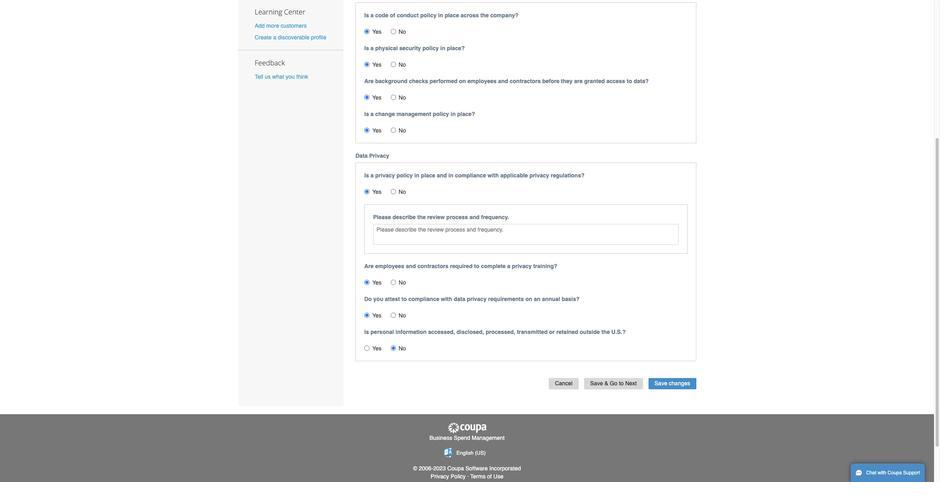 Task type: describe. For each thing, give the bounding box(es) containing it.
customers
[[281, 22, 307, 29]]

yes for do you attest to compliance with data privacy requirements on an annual basis?
[[372, 313, 382, 319]]

privacy right data at the left of page
[[467, 296, 487, 303]]

performed
[[430, 78, 458, 84]]

is a physical security policy in place?
[[364, 45, 465, 51]]

an
[[534, 296, 540, 303]]

no for change
[[399, 127, 406, 134]]

is a code of conduct policy in place across the company?
[[364, 12, 519, 18]]

learning center
[[255, 7, 305, 16]]

chat with coupa support button
[[851, 464, 925, 483]]

use
[[493, 474, 503, 481]]

add more customers link
[[255, 22, 307, 29]]

privacy right applicable
[[529, 172, 549, 179]]

describe
[[393, 214, 416, 221]]

are background checks performed on employees and contractors before they are granted access to data?
[[364, 78, 649, 84]]

save & go to next
[[590, 381, 637, 387]]

save changes button
[[648, 379, 696, 390]]

changes
[[669, 381, 690, 387]]

is a change management policy in place?
[[364, 111, 475, 117]]

is personal information accessed, disclosed, processed, transmitted or retained outside the u.s.?
[[364, 329, 626, 336]]

0 horizontal spatial coupa
[[447, 466, 464, 472]]

do
[[364, 296, 372, 303]]

are employees and contractors required to complete a privacy training?
[[364, 263, 557, 270]]

checks
[[409, 78, 428, 84]]

is for is a change management policy in place?
[[364, 111, 369, 117]]

1 horizontal spatial compliance
[[455, 172, 486, 179]]

yes for is a privacy policy in place and in compliance with applicable privacy regulations?
[[372, 189, 382, 195]]

security
[[399, 45, 421, 51]]

spend
[[454, 435, 470, 442]]

privacy policy link
[[431, 474, 466, 481]]

save changes
[[655, 381, 690, 387]]

software
[[466, 466, 488, 472]]

frequency.
[[481, 214, 509, 221]]

Please describe the review process and frequency. text field
[[373, 224, 679, 245]]

data
[[355, 153, 368, 159]]

0 horizontal spatial place
[[421, 172, 435, 179]]

yes for is a code of conduct policy in place across the company?
[[372, 28, 382, 35]]

business spend management
[[429, 435, 505, 442]]

0 vertical spatial privacy
[[369, 153, 389, 159]]

a for code
[[371, 12, 374, 18]]

1 horizontal spatial employees
[[468, 78, 497, 84]]

information
[[396, 329, 427, 336]]

learning
[[255, 7, 282, 16]]

terms
[[470, 474, 486, 481]]

no for and
[[399, 280, 406, 286]]

save & go to next button
[[584, 379, 643, 390]]

support
[[903, 471, 920, 476]]

do you attest to compliance with data privacy requirements on an annual basis?
[[364, 296, 580, 303]]

is for is a physical security policy in place?
[[364, 45, 369, 51]]

required
[[450, 263, 473, 270]]

before
[[542, 78, 559, 84]]

0 vertical spatial on
[[459, 78, 466, 84]]

across
[[461, 12, 479, 18]]

1 vertical spatial employees
[[375, 263, 404, 270]]

are
[[574, 78, 583, 84]]

conduct
[[397, 12, 419, 18]]

access
[[606, 78, 625, 84]]

2 horizontal spatial the
[[601, 329, 610, 336]]

personal
[[371, 329, 394, 336]]

background
[[375, 78, 407, 84]]

add
[[255, 22, 265, 29]]

(us)
[[475, 451, 486, 457]]

data privacy
[[355, 153, 389, 159]]

applicable
[[500, 172, 528, 179]]

is a privacy policy in place and in compliance with applicable privacy regulations?
[[364, 172, 585, 179]]

english
[[456, 451, 474, 457]]

terms of use link
[[470, 474, 503, 481]]

transmitted
[[517, 329, 548, 336]]

place? for is a physical security policy in place?
[[447, 45, 465, 51]]

discoverable
[[278, 34, 309, 41]]

no for physical
[[399, 61, 406, 68]]

physical
[[375, 45, 398, 51]]

training?
[[533, 263, 557, 270]]

0 vertical spatial place
[[445, 12, 459, 18]]

place? for is a change management policy in place?
[[457, 111, 475, 117]]

1 vertical spatial of
[[487, 474, 492, 481]]

&
[[605, 381, 608, 387]]

1 vertical spatial the
[[417, 214, 426, 221]]

yes for is personal information accessed, disclosed, processed, transmitted or retained outside the u.s.?
[[372, 346, 382, 352]]

no for code
[[399, 28, 406, 35]]

disclosed,
[[457, 329, 484, 336]]

a for change
[[371, 111, 374, 117]]

create
[[255, 34, 272, 41]]

center
[[284, 7, 305, 16]]



Task type: locate. For each thing, give the bounding box(es) containing it.
granted
[[584, 78, 605, 84]]

save left &
[[590, 381, 603, 387]]

employees
[[468, 78, 497, 84], [375, 263, 404, 270]]

no up attest
[[399, 280, 406, 286]]

to
[[627, 78, 632, 84], [474, 263, 479, 270], [402, 296, 407, 303], [619, 381, 624, 387]]

1 horizontal spatial coupa
[[888, 471, 902, 476]]

7 no from the top
[[399, 313, 406, 319]]

3 yes from the top
[[372, 94, 382, 101]]

you inside tell us what you think button
[[286, 74, 295, 80]]

save for save changes
[[655, 381, 667, 387]]

1 horizontal spatial the
[[480, 12, 489, 18]]

save
[[590, 381, 603, 387], [655, 381, 667, 387]]

0 vertical spatial of
[[390, 12, 395, 18]]

1 horizontal spatial with
[[488, 172, 499, 179]]

save for save & go to next
[[590, 381, 603, 387]]

0 vertical spatial place?
[[447, 45, 465, 51]]

is for is a privacy policy in place and in compliance with applicable privacy regulations?
[[364, 172, 369, 179]]

2 is from the top
[[364, 45, 369, 51]]

no
[[399, 28, 406, 35], [399, 61, 406, 68], [399, 94, 406, 101], [399, 127, 406, 134], [399, 189, 406, 195], [399, 280, 406, 286], [399, 313, 406, 319], [399, 346, 406, 352]]

think
[[296, 74, 308, 80]]

1 no from the top
[[399, 28, 406, 35]]

coupa left 'support'
[[888, 471, 902, 476]]

in
[[438, 12, 443, 18], [440, 45, 445, 51], [451, 111, 456, 117], [414, 172, 419, 179], [448, 172, 453, 179]]

no for checks
[[399, 94, 406, 101]]

regulations?
[[551, 172, 585, 179]]

u.s.?
[[611, 329, 626, 336]]

no for information
[[399, 346, 406, 352]]

a for privacy
[[371, 172, 374, 179]]

management
[[472, 435, 505, 442]]

with left data at the left of page
[[441, 296, 452, 303]]

tell us what you think button
[[255, 73, 308, 81]]

1 save from the left
[[590, 381, 603, 387]]

no up describe in the top left of the page
[[399, 189, 406, 195]]

2006-
[[419, 466, 433, 472]]

0 horizontal spatial of
[[390, 12, 395, 18]]

0 horizontal spatial compliance
[[408, 296, 439, 303]]

privacy down 2023
[[431, 474, 449, 481]]

1 horizontal spatial of
[[487, 474, 492, 481]]

7 yes from the top
[[372, 313, 382, 319]]

1 horizontal spatial save
[[655, 381, 667, 387]]

coupa
[[447, 466, 464, 472], [888, 471, 902, 476]]

0 vertical spatial you
[[286, 74, 295, 80]]

no down 'security'
[[399, 61, 406, 68]]

2 no from the top
[[399, 61, 406, 68]]

place? up performed
[[447, 45, 465, 51]]

the left review
[[417, 214, 426, 221]]

1 vertical spatial compliance
[[408, 296, 439, 303]]

no down management
[[399, 127, 406, 134]]

retained
[[556, 329, 578, 336]]

data
[[454, 296, 465, 303]]

employees up attest
[[375, 263, 404, 270]]

of
[[390, 12, 395, 18], [487, 474, 492, 481]]

a left change
[[371, 111, 374, 117]]

1 vertical spatial with
[[441, 296, 452, 303]]

they
[[561, 78, 573, 84]]

place? down performed
[[457, 111, 475, 117]]

0 horizontal spatial contractors
[[417, 263, 448, 270]]

1 horizontal spatial privacy
[[431, 474, 449, 481]]

None radio
[[391, 29, 396, 34], [364, 62, 370, 67], [364, 95, 370, 100], [391, 128, 396, 133], [364, 189, 370, 194], [391, 189, 396, 194], [391, 280, 396, 285], [391, 313, 396, 318], [391, 346, 396, 351], [391, 29, 396, 34], [364, 62, 370, 67], [364, 95, 370, 100], [391, 128, 396, 133], [364, 189, 370, 194], [391, 189, 396, 194], [391, 280, 396, 285], [391, 313, 396, 318], [391, 346, 396, 351]]

attest
[[385, 296, 400, 303]]

on
[[459, 78, 466, 84], [525, 296, 532, 303]]

8 yes from the top
[[372, 346, 382, 352]]

to right the required
[[474, 263, 479, 270]]

cancel
[[555, 381, 572, 387]]

1 vertical spatial contractors
[[417, 263, 448, 270]]

place
[[445, 12, 459, 18], [421, 172, 435, 179]]

is for is personal information accessed, disclosed, processed, transmitted or retained outside the u.s.?
[[364, 329, 369, 336]]

us
[[265, 74, 271, 80]]

2 vertical spatial with
[[878, 471, 886, 476]]

privacy
[[375, 172, 395, 179], [529, 172, 549, 179], [512, 263, 532, 270], [467, 296, 487, 303]]

accessed,
[[428, 329, 455, 336]]

1 vertical spatial are
[[364, 263, 374, 270]]

5 no from the top
[[399, 189, 406, 195]]

more
[[266, 22, 279, 29]]

create a discoverable profile link
[[255, 34, 326, 41]]

a right complete
[[507, 263, 510, 270]]

privacy
[[369, 153, 389, 159], [431, 474, 449, 481]]

please
[[373, 214, 391, 221]]

the right across
[[480, 12, 489, 18]]

are up do in the bottom left of the page
[[364, 263, 374, 270]]

no down background at the left of page
[[399, 94, 406, 101]]

1 horizontal spatial you
[[373, 296, 383, 303]]

company?
[[490, 12, 519, 18]]

what
[[272, 74, 284, 80]]

4 yes from the top
[[372, 127, 382, 134]]

yes for are background checks performed on employees and contractors before they are granted access to data?
[[372, 94, 382, 101]]

© 2006-2023 coupa software incorporated
[[413, 466, 521, 472]]

1 horizontal spatial contractors
[[510, 78, 541, 84]]

1 vertical spatial place
[[421, 172, 435, 179]]

privacy policy
[[431, 474, 466, 481]]

is left change
[[364, 111, 369, 117]]

8 no from the top
[[399, 346, 406, 352]]

1 vertical spatial privacy
[[431, 474, 449, 481]]

process
[[446, 214, 468, 221]]

on right performed
[[459, 78, 466, 84]]

0 horizontal spatial on
[[459, 78, 466, 84]]

are for are background checks performed on employees and contractors before they are granted access to data?
[[364, 78, 374, 84]]

to left data?
[[627, 78, 632, 84]]

1 vertical spatial place?
[[457, 111, 475, 117]]

0 horizontal spatial privacy
[[369, 153, 389, 159]]

you
[[286, 74, 295, 80], [373, 296, 383, 303]]

2 horizontal spatial with
[[878, 471, 886, 476]]

with right the chat
[[878, 471, 886, 476]]

you right what
[[286, 74, 295, 80]]

1 is from the top
[[364, 12, 369, 18]]

code
[[375, 12, 388, 18]]

outside
[[580, 329, 600, 336]]

yes for is a physical security policy in place?
[[372, 61, 382, 68]]

save left changes
[[655, 381, 667, 387]]

4 no from the top
[[399, 127, 406, 134]]

employees right performed
[[468, 78, 497, 84]]

privacy down data privacy
[[375, 172, 395, 179]]

0 horizontal spatial with
[[441, 296, 452, 303]]

a for discoverable
[[273, 34, 276, 41]]

no down conduct
[[399, 28, 406, 35]]

tell
[[255, 74, 263, 80]]

management
[[397, 111, 431, 117]]

yes
[[372, 28, 382, 35], [372, 61, 382, 68], [372, 94, 382, 101], [372, 127, 382, 134], [372, 189, 382, 195], [372, 280, 382, 286], [372, 313, 382, 319], [372, 346, 382, 352]]

on left an
[[525, 296, 532, 303]]

coupa supplier portal image
[[447, 423, 487, 434]]

0 horizontal spatial the
[[417, 214, 426, 221]]

no up information
[[399, 313, 406, 319]]

2023
[[433, 466, 446, 472]]

basis?
[[562, 296, 580, 303]]

0 vertical spatial the
[[480, 12, 489, 18]]

is for is a code of conduct policy in place across the company?
[[364, 12, 369, 18]]

contractors left before
[[510, 78, 541, 84]]

go
[[610, 381, 617, 387]]

incorporated
[[489, 466, 521, 472]]

contractors left the required
[[417, 263, 448, 270]]

a right create
[[273, 34, 276, 41]]

a left the physical
[[371, 45, 374, 51]]

no for privacy
[[399, 189, 406, 195]]

3 no from the top
[[399, 94, 406, 101]]

1 horizontal spatial place
[[445, 12, 459, 18]]

is
[[364, 12, 369, 18], [364, 45, 369, 51], [364, 111, 369, 117], [364, 172, 369, 179], [364, 329, 369, 336]]

terms of use
[[470, 474, 503, 481]]

6 no from the top
[[399, 280, 406, 286]]

2 are from the top
[[364, 263, 374, 270]]

no down information
[[399, 346, 406, 352]]

is left the code on the left
[[364, 12, 369, 18]]

are left background at the left of page
[[364, 78, 374, 84]]

to right attest
[[402, 296, 407, 303]]

0 horizontal spatial you
[[286, 74, 295, 80]]

None radio
[[364, 29, 370, 34], [391, 62, 396, 67], [391, 95, 396, 100], [364, 128, 370, 133], [364, 280, 370, 285], [364, 313, 370, 318], [364, 346, 370, 351], [364, 29, 370, 34], [391, 62, 396, 67], [391, 95, 396, 100], [364, 128, 370, 133], [364, 280, 370, 285], [364, 313, 370, 318], [364, 346, 370, 351]]

of right the code on the left
[[390, 12, 395, 18]]

0 vertical spatial contractors
[[510, 78, 541, 84]]

please describe the review process and frequency.
[[373, 214, 509, 221]]

2 save from the left
[[655, 381, 667, 387]]

create a discoverable profile
[[255, 34, 326, 41]]

with left applicable
[[488, 172, 499, 179]]

coupa inside chat with coupa support button
[[888, 471, 902, 476]]

1 vertical spatial you
[[373, 296, 383, 303]]

is down data
[[364, 172, 369, 179]]

add more customers
[[255, 22, 307, 29]]

privacy right data
[[369, 153, 389, 159]]

profile
[[311, 34, 326, 41]]

are for are employees and contractors required to complete a privacy training?
[[364, 263, 374, 270]]

2 yes from the top
[[372, 61, 382, 68]]

feedback
[[255, 58, 285, 68]]

no for attest
[[399, 313, 406, 319]]

0 vertical spatial compliance
[[455, 172, 486, 179]]

privacy left training?
[[512, 263, 532, 270]]

to inside button
[[619, 381, 624, 387]]

the left u.s.?
[[601, 329, 610, 336]]

with
[[488, 172, 499, 179], [441, 296, 452, 303], [878, 471, 886, 476]]

0 vertical spatial are
[[364, 78, 374, 84]]

a for physical
[[371, 45, 374, 51]]

0 horizontal spatial employees
[[375, 263, 404, 270]]

you right do in the bottom left of the page
[[373, 296, 383, 303]]

to right go
[[619, 381, 624, 387]]

0 vertical spatial employees
[[468, 78, 497, 84]]

©
[[413, 466, 417, 472]]

is left the physical
[[364, 45, 369, 51]]

requirements
[[488, 296, 524, 303]]

1 yes from the top
[[372, 28, 382, 35]]

0 horizontal spatial save
[[590, 381, 603, 387]]

tell us what you think
[[255, 74, 308, 80]]

of left "use"
[[487, 474, 492, 481]]

5 is from the top
[[364, 329, 369, 336]]

is left personal
[[364, 329, 369, 336]]

yes for is a change management policy in place?
[[372, 127, 382, 134]]

cancel link
[[549, 379, 579, 390]]

with inside button
[[878, 471, 886, 476]]

1 vertical spatial on
[[525, 296, 532, 303]]

next
[[625, 381, 637, 387]]

policy
[[451, 474, 466, 481]]

a
[[371, 12, 374, 18], [273, 34, 276, 41], [371, 45, 374, 51], [371, 111, 374, 117], [371, 172, 374, 179], [507, 263, 510, 270]]

complete
[[481, 263, 506, 270]]

english (us)
[[456, 451, 486, 457]]

data?
[[634, 78, 649, 84]]

a left the code on the left
[[371, 12, 374, 18]]

1 are from the top
[[364, 78, 374, 84]]

contractors
[[510, 78, 541, 84], [417, 263, 448, 270]]

review
[[427, 214, 445, 221]]

3 is from the top
[[364, 111, 369, 117]]

6 yes from the top
[[372, 280, 382, 286]]

chat with coupa support
[[866, 471, 920, 476]]

business
[[429, 435, 452, 442]]

4 is from the top
[[364, 172, 369, 179]]

policy
[[420, 12, 437, 18], [422, 45, 439, 51], [433, 111, 449, 117], [397, 172, 413, 179]]

a down data privacy
[[371, 172, 374, 179]]

chat
[[866, 471, 876, 476]]

annual
[[542, 296, 560, 303]]

2 vertical spatial the
[[601, 329, 610, 336]]

change
[[375, 111, 395, 117]]

yes for are employees and contractors required to complete a privacy training?
[[372, 280, 382, 286]]

1 horizontal spatial on
[[525, 296, 532, 303]]

5 yes from the top
[[372, 189, 382, 195]]

0 vertical spatial with
[[488, 172, 499, 179]]

coupa up policy
[[447, 466, 464, 472]]



Task type: vqa. For each thing, say whether or not it's contained in the screenshot.
Expenses
no



